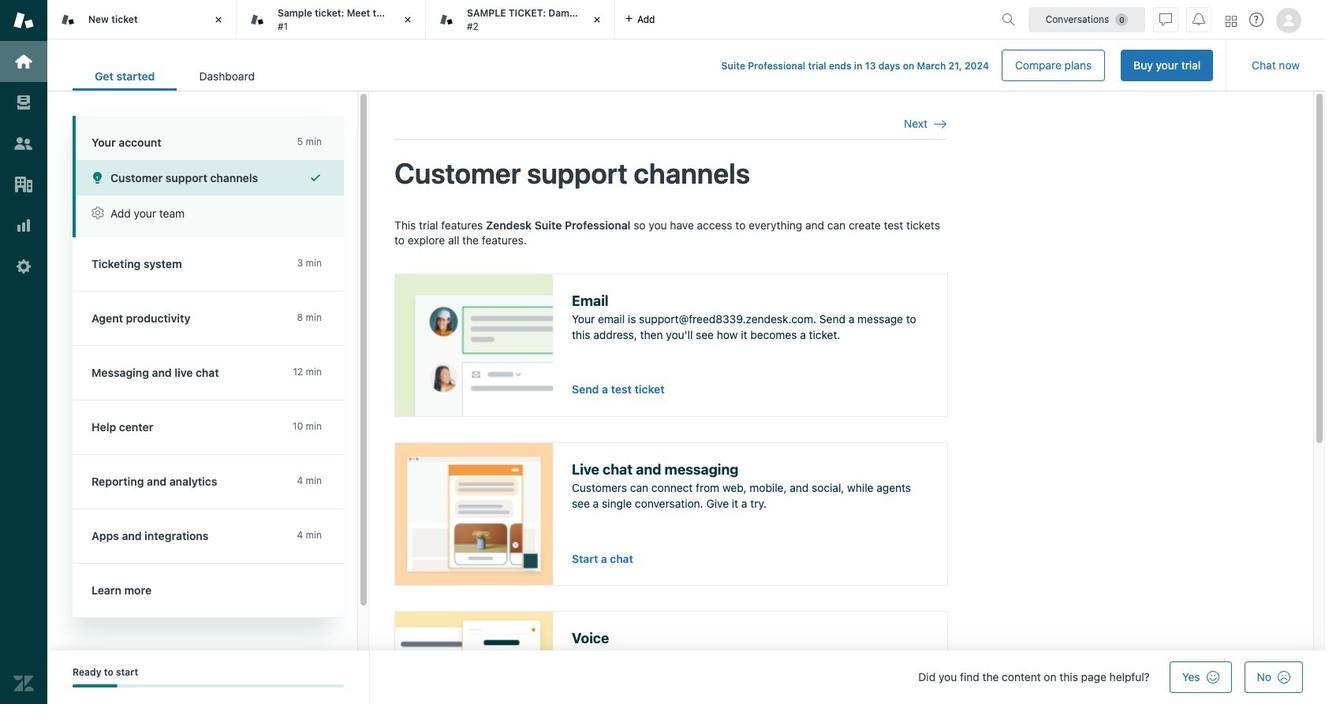 Task type: locate. For each thing, give the bounding box(es) containing it.
zendesk image
[[13, 674, 34, 695]]

main element
[[0, 0, 47, 705]]

March 21, 2024 text field
[[918, 60, 990, 72]]

heading
[[73, 116, 344, 160]]

close image
[[211, 12, 227, 28], [400, 12, 416, 28], [590, 12, 605, 28]]

customers image
[[13, 133, 34, 154]]

0 horizontal spatial close image
[[211, 12, 227, 28]]

progress bar image
[[73, 685, 118, 689]]

tab list
[[73, 62, 277, 91]]

3 close image from the left
[[590, 12, 605, 28]]

region
[[395, 217, 949, 705]]

progress-bar progress bar
[[73, 685, 344, 689]]

example of conversation inside of messaging and the customer is asking the agent about changing the size of the retail order. image
[[395, 443, 553, 585]]

reporting image
[[13, 215, 34, 236]]

admin image
[[13, 256, 34, 277]]

views image
[[13, 92, 34, 113]]

tab
[[47, 0, 237, 39], [237, 0, 426, 39], [426, 0, 616, 39], [177, 62, 277, 91]]

zendesk support image
[[13, 10, 34, 31]]

footer
[[47, 651, 1326, 705]]

2 horizontal spatial close image
[[590, 12, 605, 28]]

1 horizontal spatial close image
[[400, 12, 416, 28]]

2 close image from the left
[[400, 12, 416, 28]]



Task type: describe. For each thing, give the bounding box(es) containing it.
tabs tab list
[[47, 0, 996, 39]]

content-title region
[[395, 156, 947, 192]]

organizations image
[[13, 174, 34, 195]]

button displays agent's chat status as invisible. image
[[1160, 13, 1173, 26]]

1 close image from the left
[[211, 12, 227, 28]]

example of how the agent accepts an incoming phone call as well as how to log the details of the call. image
[[395, 612, 553, 705]]

get help image
[[1250, 13, 1264, 27]]

get started image
[[13, 51, 34, 72]]

example of email conversation inside of the ticketing system and the customer is asking the agent about reimbursement policy. image
[[395, 274, 553, 417]]

zendesk products image
[[1226, 15, 1238, 26]]

notifications image
[[1193, 13, 1206, 26]]



Task type: vqa. For each thing, say whether or not it's contained in the screenshot.
second Close image from the right
yes



